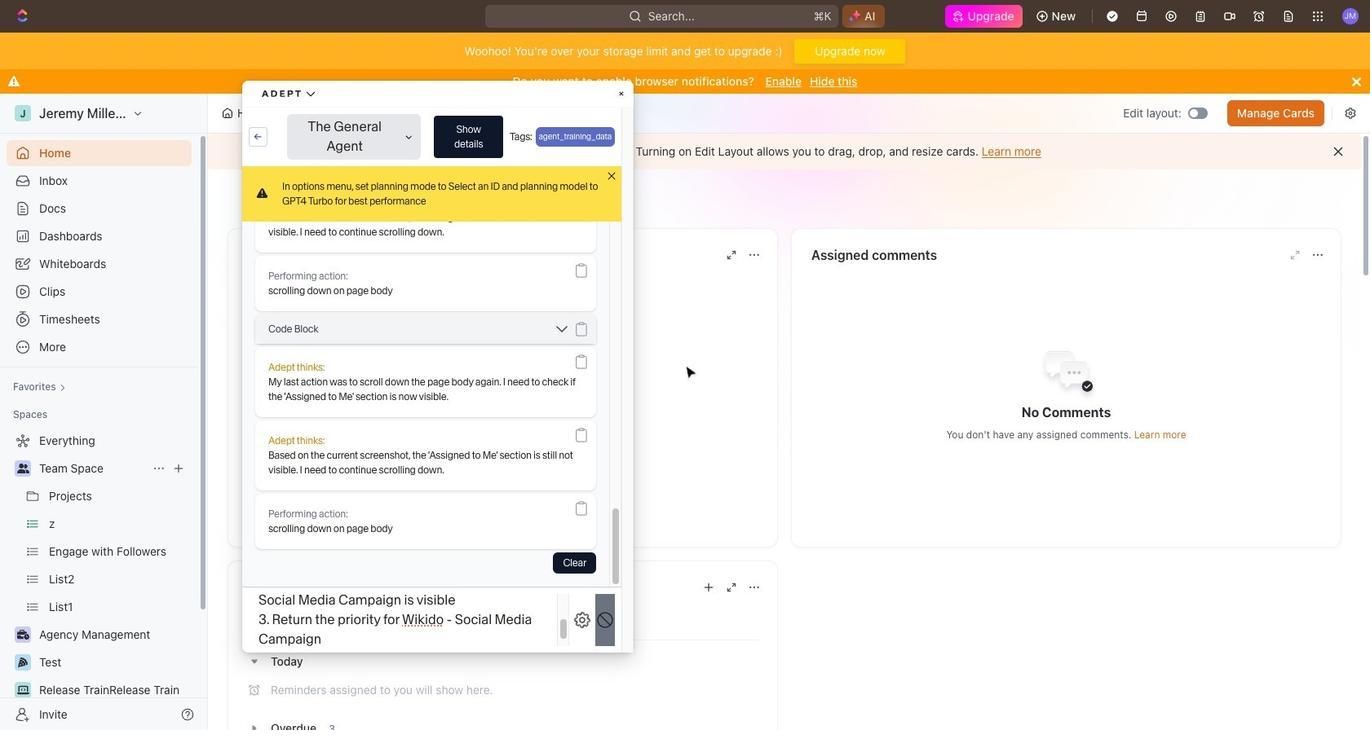 Task type: locate. For each thing, give the bounding box(es) containing it.
pizza slice image
[[18, 658, 28, 668]]

tree
[[7, 428, 192, 731]]

sidebar navigation
[[0, 94, 211, 731]]

tab list
[[245, 601, 761, 641]]

business time image
[[248, 510, 261, 521]]

alert
[[208, 134, 1361, 170]]



Task type: vqa. For each thing, say whether or not it's contained in the screenshot.
alert
yes



Task type: describe. For each thing, give the bounding box(es) containing it.
business time image
[[17, 631, 29, 640]]

user group image
[[17, 464, 29, 474]]

laptop code image
[[17, 686, 29, 696]]

jeremy miller's workspace, , element
[[15, 105, 31, 122]]

tree inside sidebar navigation
[[7, 428, 192, 731]]

user group image
[[248, 302, 261, 312]]



